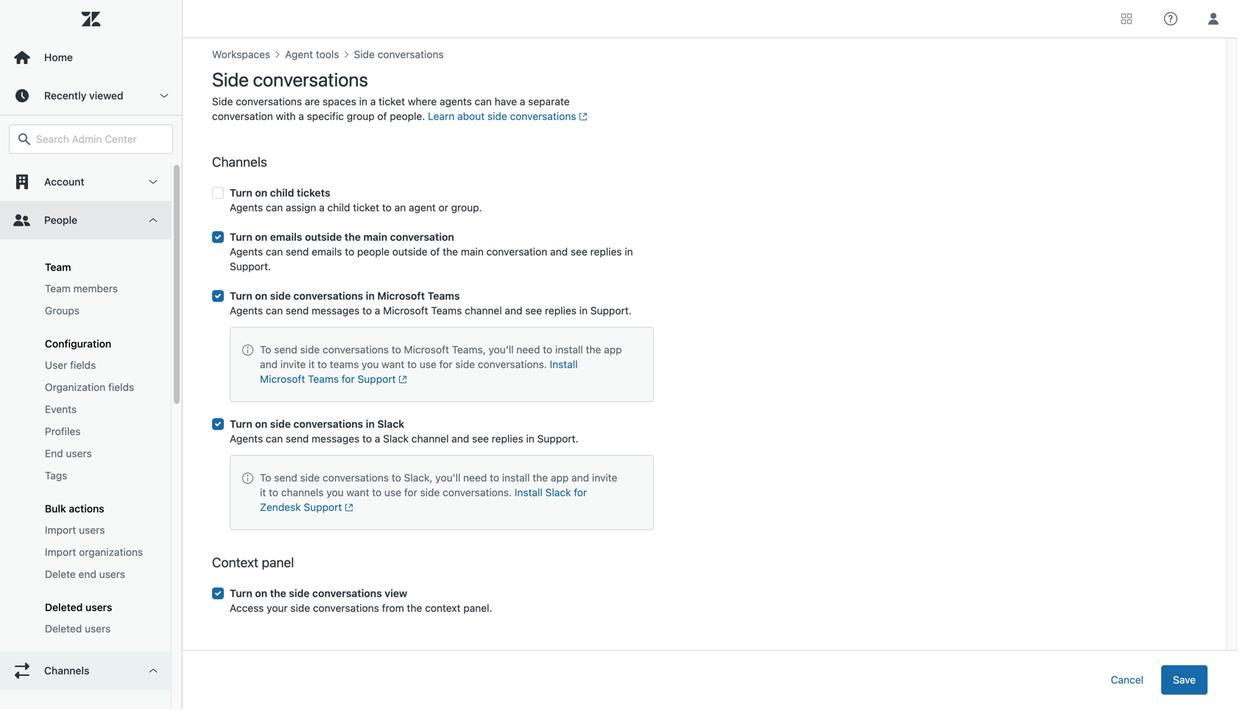 Task type: describe. For each thing, give the bounding box(es) containing it.
import users
[[45, 524, 105, 536]]

2 deleted from the top
[[45, 623, 82, 635]]

1 deleted from the top
[[45, 602, 83, 614]]

fields for organization fields
[[108, 381, 134, 393]]

save
[[1174, 674, 1197, 686]]

channels
[[44, 665, 89, 677]]

organization fields
[[45, 381, 134, 393]]

team for team members
[[45, 283, 71, 295]]

groups
[[45, 305, 80, 317]]

tags element
[[45, 469, 67, 483]]

user fields link
[[39, 354, 156, 377]]

channels group
[[0, 690, 171, 710]]

delete end users link
[[39, 564, 156, 586]]

user
[[45, 359, 67, 371]]

delete end users
[[45, 569, 125, 581]]

tree item containing people
[[0, 201, 171, 652]]

cancel button
[[1100, 666, 1156, 695]]

import for import organizations
[[45, 546, 76, 559]]

groups link
[[39, 300, 156, 322]]

users for import users "element" at the bottom of page
[[79, 524, 105, 536]]

end users element
[[45, 447, 92, 461]]

tags
[[45, 470, 67, 482]]

deleted users for second deleted users element
[[45, 623, 111, 635]]

deleted users link
[[39, 618, 156, 640]]

import for import users
[[45, 524, 76, 536]]

team members link
[[39, 278, 156, 300]]

deleted users for second deleted users element from the bottom of the people group
[[45, 602, 112, 614]]

actions
[[69, 503, 104, 515]]

2 deleted users element from the top
[[45, 622, 111, 637]]

1 deleted users element from the top
[[45, 602, 112, 614]]

Search Admin Center field
[[36, 133, 164, 146]]

recently viewed
[[44, 90, 123, 102]]

bulk actions
[[45, 503, 104, 515]]

delete end users element
[[45, 567, 125, 582]]

cancel
[[1112, 674, 1144, 686]]

groups element
[[45, 304, 80, 318]]

none search field inside primary element
[[1, 125, 181, 154]]

primary element
[[0, 0, 183, 710]]

import organizations element
[[45, 545, 143, 560]]

users for second deleted users element
[[85, 623, 111, 635]]

end users link
[[39, 443, 156, 465]]

delete
[[45, 569, 76, 581]]

organization
[[45, 381, 106, 393]]

home
[[44, 51, 73, 63]]

recently viewed button
[[0, 77, 182, 115]]

home button
[[0, 38, 182, 77]]

users for "end users" element
[[66, 448, 92, 460]]

channels button
[[0, 652, 171, 690]]

events
[[45, 403, 77, 416]]

team for team element
[[45, 261, 71, 273]]



Task type: locate. For each thing, give the bounding box(es) containing it.
deleted users up channels dropdown button
[[45, 623, 111, 635]]

1 vertical spatial deleted users element
[[45, 622, 111, 637]]

1 vertical spatial fields
[[108, 381, 134, 393]]

team members element
[[45, 281, 118, 296]]

help image
[[1165, 12, 1178, 25]]

bulk
[[45, 503, 66, 515]]

import inside "element"
[[45, 524, 76, 536]]

channels tree item
[[0, 652, 171, 710]]

fields inside user fields element
[[70, 359, 96, 371]]

users up deleted users link
[[86, 602, 112, 614]]

fields down configuration
[[70, 359, 96, 371]]

members
[[73, 283, 118, 295]]

1 vertical spatial deleted
[[45, 623, 82, 635]]

user fields
[[45, 359, 96, 371]]

user fields element
[[45, 358, 96, 373]]

organization fields element
[[45, 380, 134, 395]]

deleted users inside deleted users link
[[45, 623, 111, 635]]

0 vertical spatial deleted users
[[45, 602, 112, 614]]

None search field
[[1, 125, 181, 154]]

end users
[[45, 448, 92, 460]]

save button
[[1162, 666, 1208, 695]]

tree containing account
[[0, 163, 182, 710]]

deleted users up deleted users link
[[45, 602, 112, 614]]

users for second deleted users element from the bottom of the people group
[[86, 602, 112, 614]]

configuration
[[45, 338, 111, 350]]

profiles link
[[39, 421, 156, 443]]

people button
[[0, 201, 171, 239]]

1 deleted users from the top
[[45, 602, 112, 614]]

deleted down delete
[[45, 602, 83, 614]]

0 vertical spatial import
[[45, 524, 76, 536]]

users right end
[[66, 448, 92, 460]]

recently
[[44, 90, 87, 102]]

team members
[[45, 283, 118, 295]]

users inside "element"
[[79, 524, 105, 536]]

deleted users element up channels dropdown button
[[45, 622, 111, 637]]

users
[[66, 448, 92, 460], [79, 524, 105, 536], [99, 569, 125, 581], [86, 602, 112, 614], [85, 623, 111, 635]]

team
[[45, 261, 71, 273], [45, 283, 71, 295]]

organization fields link
[[39, 377, 156, 399]]

import users element
[[45, 523, 105, 538]]

configuration element
[[45, 338, 111, 350]]

fields inside organization fields element
[[108, 381, 134, 393]]

import inside "link"
[[45, 546, 76, 559]]

deleted up channels
[[45, 623, 82, 635]]

0 vertical spatial deleted users element
[[45, 602, 112, 614]]

team element
[[45, 261, 71, 273]]

import organizations
[[45, 546, 143, 559]]

tags link
[[39, 465, 156, 487]]

deleted users
[[45, 602, 112, 614], [45, 623, 111, 635]]

fields down user fields link
[[108, 381, 134, 393]]

people
[[44, 214, 77, 226]]

fields for user fields
[[70, 359, 96, 371]]

1 vertical spatial deleted users
[[45, 623, 111, 635]]

team down team element
[[45, 283, 71, 295]]

organizations
[[79, 546, 143, 559]]

0 vertical spatial fields
[[70, 359, 96, 371]]

users inside 'element'
[[99, 569, 125, 581]]

people group
[[0, 239, 171, 652]]

fields
[[70, 359, 96, 371], [108, 381, 134, 393]]

deleted users element
[[45, 602, 112, 614], [45, 622, 111, 637]]

team inside team members element
[[45, 283, 71, 295]]

events link
[[39, 399, 156, 421]]

import
[[45, 524, 76, 536], [45, 546, 76, 559]]

profiles
[[45, 426, 81, 438]]

1 team from the top
[[45, 261, 71, 273]]

2 deleted users from the top
[[45, 623, 111, 635]]

0 vertical spatial deleted
[[45, 602, 83, 614]]

import organizations link
[[39, 542, 156, 564]]

users up channels dropdown button
[[85, 623, 111, 635]]

account
[[44, 176, 84, 188]]

end
[[79, 569, 96, 581]]

deleted users element up deleted users link
[[45, 602, 112, 614]]

end
[[45, 448, 63, 460]]

1 vertical spatial import
[[45, 546, 76, 559]]

users down organizations on the bottom
[[99, 569, 125, 581]]

profiles element
[[45, 424, 81, 439]]

0 vertical spatial team
[[45, 261, 71, 273]]

user menu image
[[1205, 9, 1224, 28]]

import up delete
[[45, 546, 76, 559]]

1 import from the top
[[45, 524, 76, 536]]

1 horizontal spatial fields
[[108, 381, 134, 393]]

zendesk products image
[[1122, 14, 1133, 24]]

events element
[[45, 402, 77, 417]]

team up team members
[[45, 261, 71, 273]]

tree inside primary element
[[0, 163, 182, 710]]

2 import from the top
[[45, 546, 76, 559]]

import down bulk
[[45, 524, 76, 536]]

1 vertical spatial team
[[45, 283, 71, 295]]

2 team from the top
[[45, 283, 71, 295]]

bulk actions element
[[45, 503, 104, 515]]

account button
[[0, 163, 171, 201]]

users down actions
[[79, 524, 105, 536]]

viewed
[[89, 90, 123, 102]]

tree item
[[0, 201, 171, 652]]

tree
[[0, 163, 182, 710]]

deleted
[[45, 602, 83, 614], [45, 623, 82, 635]]

0 horizontal spatial fields
[[70, 359, 96, 371]]

import users link
[[39, 520, 156, 542]]



Task type: vqa. For each thing, say whether or not it's contained in the screenshot.
"Import organizations" element
yes



